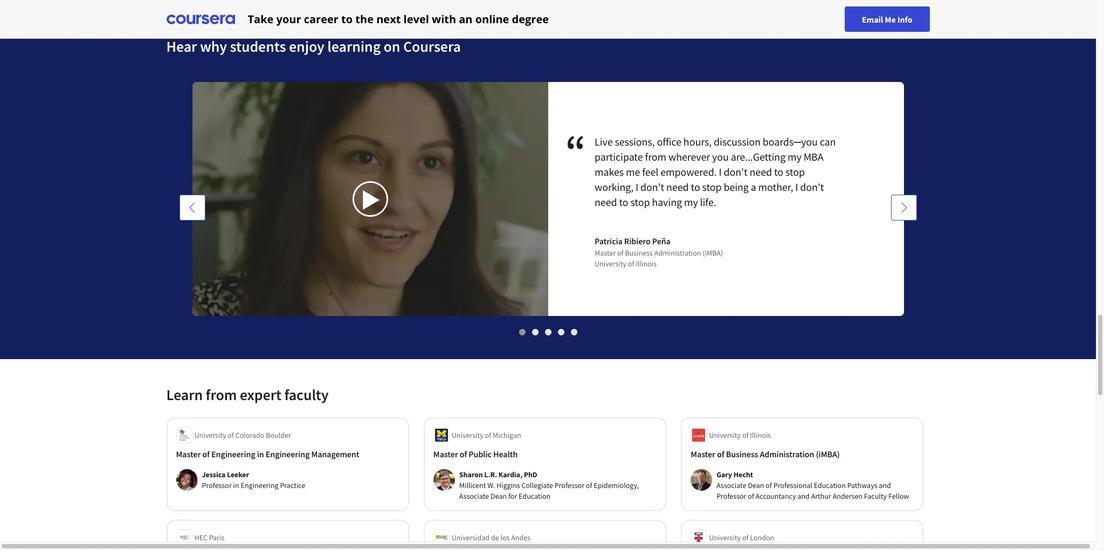 Task type: vqa. For each thing, say whether or not it's contained in the screenshot.


Task type: describe. For each thing, give the bounding box(es) containing it.
jessica
[[202, 470, 226, 479]]

2 vertical spatial stop
[[631, 195, 650, 209]]

1 vertical spatial business
[[726, 449, 758, 459]]

andes
[[511, 533, 531, 543]]

expert
[[240, 385, 282, 404]]

"
[[565, 123, 595, 177]]

pathways
[[848, 481, 878, 490]]

professor inside the gary hecht associate dean of professional education pathways and professor of accountancy and arthur andersen faculty fellow
[[717, 491, 747, 501]]

peña
[[652, 236, 671, 246]]

boards─you
[[763, 135, 818, 148]]

to up mother,
[[774, 165, 784, 179]]

education inside sharon l.r. kardia, phd millicent w. higgins collegiate professor of epidemiology, associate dean for education
[[519, 491, 551, 501]]

are...getting
[[731, 150, 786, 163]]

learn
[[166, 385, 203, 404]]

higgins
[[497, 481, 520, 490]]

fellow
[[889, 491, 909, 501]]

l.r.
[[484, 470, 497, 479]]

university for master of public health
[[452, 430, 484, 440]]

having
[[652, 195, 682, 209]]

university left london
[[709, 533, 741, 543]]

of left london
[[743, 533, 749, 543]]

life.
[[700, 195, 717, 209]]

why
[[200, 37, 227, 56]]

dean inside sharon l.r. kardia, phd millicent w. higgins collegiate professor of epidemiology, associate dean for education
[[491, 491, 507, 501]]

master inside patricia ribiero peña master of business administration (imba) university of illinois
[[595, 248, 616, 258]]

patricia ribiero peña master of business administration (imba) university of illinois
[[595, 236, 723, 269]]

collegiate
[[522, 481, 553, 490]]

w.
[[488, 481, 495, 490]]

for
[[509, 491, 517, 501]]

with
[[432, 12, 456, 26]]

empowered.
[[661, 165, 717, 179]]

me
[[885, 14, 896, 25]]

a
[[751, 180, 757, 194]]

of inside master of public health link
[[460, 449, 467, 459]]

2 horizontal spatial don't
[[801, 180, 824, 194]]

master for master of public health
[[434, 449, 458, 459]]

you
[[712, 150, 729, 163]]

hec paris
[[194, 533, 225, 543]]

gary
[[717, 470, 732, 479]]

email me info
[[862, 14, 913, 25]]

live
[[595, 135, 613, 148]]

0 vertical spatial my
[[788, 150, 802, 163]]

live sessions, office hours, discussion boards─you can participate from wherever you are...getting my mba makes me feel empowered. i don't need to stop working, i don't need to stop being a mother, i don't need to stop having my life.
[[595, 135, 836, 209]]

universidad de los andes
[[452, 533, 531, 543]]

feel
[[642, 165, 659, 179]]

learn from expert faculty
[[166, 385, 329, 404]]

hours,
[[684, 135, 712, 148]]

master of business administration (imba)
[[691, 449, 840, 459]]

professor inside the jessica leeker professor in engineering practice
[[202, 481, 232, 490]]

0 horizontal spatial from
[[206, 385, 237, 404]]

your
[[276, 12, 301, 26]]

previous testimonial element
[[179, 195, 205, 498]]

los
[[501, 533, 510, 543]]

0 vertical spatial stop
[[786, 165, 805, 179]]

of inside master of engineering in engineering management link
[[202, 449, 210, 459]]

master for master of engineering in engineering management
[[176, 449, 201, 459]]

in for engineering
[[257, 449, 264, 459]]

next testimonial element
[[891, 195, 917, 498]]

1 vertical spatial and
[[798, 491, 810, 501]]

hec
[[194, 533, 208, 543]]

accountancy
[[756, 491, 796, 501]]

faculty
[[284, 385, 329, 404]]

email
[[862, 14, 884, 25]]

university of michigan
[[452, 430, 521, 440]]

arthur
[[811, 491, 832, 501]]

discussion
[[714, 135, 761, 148]]

coursera image
[[166, 11, 235, 28]]

university for master of business administration (imba)
[[709, 430, 741, 440]]

phd
[[524, 470, 538, 479]]

1 horizontal spatial and
[[879, 481, 891, 490]]

1 vertical spatial administration
[[760, 449, 815, 459]]

previous image
[[187, 202, 198, 213]]

professor inside sharon l.r. kardia, phd millicent w. higgins collegiate professor of epidemiology, associate dean for education
[[555, 481, 585, 490]]

health
[[493, 449, 518, 459]]

of left michigan
[[485, 430, 491, 440]]

2 horizontal spatial i
[[796, 180, 798, 194]]

sharon l.r. kardia, phd millicent w. higgins collegiate professor of epidemiology, associate dean for education
[[459, 470, 639, 501]]

ribiero
[[624, 236, 651, 246]]

office
[[657, 135, 682, 148]]

university of colorado boulder
[[194, 430, 291, 440]]

0 horizontal spatial my
[[684, 195, 698, 209]]

mba
[[804, 150, 824, 163]]

illinois inside patricia ribiero peña master of business administration (imba) university of illinois
[[636, 259, 657, 269]]

(imba) inside patricia ribiero peña master of business administration (imba) university of illinois
[[703, 248, 723, 258]]

from inside live sessions, office hours, discussion boards─you can participate from wherever you are...getting my mba makes me feel empowered. i don't need to stop working, i don't need to stop being a mother, i don't need to stop having my life.
[[645, 150, 667, 163]]

universidad
[[452, 533, 490, 543]]

to down empowered.
[[691, 180, 700, 194]]

to down working,
[[619, 195, 629, 209]]

level
[[404, 12, 429, 26]]

michigan
[[493, 430, 521, 440]]

the
[[356, 12, 374, 26]]

info
[[898, 14, 913, 25]]

patricia
[[595, 236, 623, 246]]

of inside master of business administration (imba) link
[[717, 449, 725, 459]]

an
[[459, 12, 473, 26]]

sharon
[[459, 470, 483, 479]]

to left the at top
[[341, 12, 353, 26]]



Task type: locate. For each thing, give the bounding box(es) containing it.
0 horizontal spatial stop
[[631, 195, 650, 209]]

mother,
[[759, 180, 794, 194]]

need down are...getting
[[750, 165, 772, 179]]

of down patricia
[[618, 248, 624, 258]]

business down the university of illinois
[[726, 449, 758, 459]]

1 horizontal spatial administration
[[760, 449, 815, 459]]

0 horizontal spatial business
[[625, 248, 653, 258]]

don't down feel
[[641, 180, 665, 194]]

1 vertical spatial education
[[519, 491, 551, 501]]

of left public
[[460, 449, 467, 459]]

hear why students enjoy learning on coursera
[[166, 37, 461, 56]]

practice
[[280, 481, 305, 490]]

dean
[[748, 481, 764, 490], [491, 491, 507, 501]]

associate
[[717, 481, 747, 490], [459, 491, 489, 501]]

2 horizontal spatial stop
[[786, 165, 805, 179]]

education up arthur
[[814, 481, 846, 490]]

don't down mba on the top right of page
[[801, 180, 824, 194]]

engineering up leeker
[[211, 449, 255, 459]]

administration up the professional
[[760, 449, 815, 459]]

on
[[384, 37, 400, 56]]

master of public health link
[[434, 448, 657, 461]]

1 vertical spatial stop
[[702, 180, 722, 194]]

of down "hecht"
[[748, 491, 754, 501]]

1 horizontal spatial professor
[[555, 481, 585, 490]]

1 horizontal spatial i
[[719, 165, 722, 179]]

administration down peña
[[655, 248, 701, 258]]

0 horizontal spatial administration
[[655, 248, 701, 258]]

hecht
[[734, 470, 753, 479]]

education inside the gary hecht associate dean of professional education pathways and professor of accountancy and arthur andersen faculty fellow
[[814, 481, 846, 490]]

engineering for of
[[266, 449, 310, 459]]

0 vertical spatial associate
[[717, 481, 747, 490]]

online
[[476, 12, 509, 26]]

leeker
[[227, 470, 249, 479]]

my left life.
[[684, 195, 698, 209]]

1 vertical spatial in
[[233, 481, 239, 490]]

(imba)
[[703, 248, 723, 258], [816, 449, 840, 459]]

2 horizontal spatial need
[[750, 165, 772, 179]]

0 vertical spatial and
[[879, 481, 891, 490]]

0 horizontal spatial professor
[[202, 481, 232, 490]]

students
[[230, 37, 286, 56]]

illinois
[[636, 259, 657, 269], [750, 430, 771, 440]]

kardia,
[[499, 470, 523, 479]]

participate
[[595, 150, 643, 163]]

london
[[750, 533, 775, 543]]

(imba) up the gary hecht associate dean of professional education pathways and professor of accountancy and arthur andersen faculty fellow on the bottom right of the page
[[816, 449, 840, 459]]

engineering for leeker
[[241, 481, 279, 490]]

from right learn
[[206, 385, 237, 404]]

take your career to the next level with an online degree
[[248, 12, 549, 26]]

gary hecht associate dean of professional education pathways and professor of accountancy and arthur andersen faculty fellow
[[717, 470, 909, 501]]

being
[[724, 180, 749, 194]]

engineering inside the jessica leeker professor in engineering practice
[[241, 481, 279, 490]]

of
[[618, 248, 624, 258], [628, 259, 635, 269], [228, 430, 234, 440], [485, 430, 491, 440], [743, 430, 749, 440], [202, 449, 210, 459], [460, 449, 467, 459], [717, 449, 725, 459], [586, 481, 592, 490], [766, 481, 772, 490], [748, 491, 754, 501], [743, 533, 749, 543]]

0 vertical spatial from
[[645, 150, 667, 163]]

university down patricia
[[595, 259, 627, 269]]

0 horizontal spatial illinois
[[636, 259, 657, 269]]

dean down "hecht"
[[748, 481, 764, 490]]

0 vertical spatial business
[[625, 248, 653, 258]]

university for master of engineering in engineering management
[[194, 430, 226, 440]]

1 horizontal spatial dean
[[748, 481, 764, 490]]

1 vertical spatial from
[[206, 385, 237, 404]]

next
[[377, 12, 401, 26]]

professor down gary at the bottom of the page
[[717, 491, 747, 501]]

0 vertical spatial illinois
[[636, 259, 657, 269]]

university inside patricia ribiero peña master of business administration (imba) university of illinois
[[595, 259, 627, 269]]

university up gary at the bottom of the page
[[709, 430, 741, 440]]

my down 'boards─you'
[[788, 150, 802, 163]]

university up master of public health
[[452, 430, 484, 440]]

(imba) down life.
[[703, 248, 723, 258]]

1 horizontal spatial business
[[726, 449, 758, 459]]

1 horizontal spatial associate
[[717, 481, 747, 490]]

university of london
[[709, 533, 775, 543]]

coursera
[[403, 37, 461, 56]]

professor right the collegiate
[[555, 481, 585, 490]]

don't up being
[[724, 165, 748, 179]]

0 vertical spatial dean
[[748, 481, 764, 490]]

1 horizontal spatial education
[[814, 481, 846, 490]]

wherever
[[669, 150, 710, 163]]

jessica leeker professor in engineering practice
[[202, 470, 305, 490]]

illinois up master of business administration (imba)
[[750, 430, 771, 440]]

de
[[491, 533, 499, 543]]

0 vertical spatial in
[[257, 449, 264, 459]]

0 vertical spatial administration
[[655, 248, 701, 258]]

and
[[879, 481, 891, 490], [798, 491, 810, 501]]

paris
[[209, 533, 225, 543]]

master of business administration (imba) link
[[691, 448, 914, 461]]

0 vertical spatial (imba)
[[703, 248, 723, 258]]

to
[[341, 12, 353, 26], [774, 165, 784, 179], [691, 180, 700, 194], [619, 195, 629, 209]]

next image
[[899, 202, 910, 213]]

0 horizontal spatial associate
[[459, 491, 489, 501]]

2 vertical spatial need
[[595, 195, 617, 209]]

1 horizontal spatial don't
[[724, 165, 748, 179]]

in inside the jessica leeker professor in engineering practice
[[233, 481, 239, 490]]

engineering
[[211, 449, 255, 459], [266, 449, 310, 459], [241, 481, 279, 490]]

education down the collegiate
[[519, 491, 551, 501]]

dean inside the gary hecht associate dean of professional education pathways and professor of accountancy and arthur andersen faculty fellow
[[748, 481, 764, 490]]

1 vertical spatial illinois
[[750, 430, 771, 440]]

master of engineering in engineering management link
[[176, 448, 399, 461]]

1 vertical spatial need
[[667, 180, 689, 194]]

i down me
[[636, 180, 639, 194]]

0 horizontal spatial and
[[798, 491, 810, 501]]

professor down jessica
[[202, 481, 232, 490]]

need up the having
[[667, 180, 689, 194]]

millicent
[[459, 481, 486, 490]]

degree
[[512, 12, 549, 26]]

professor
[[202, 481, 232, 490], [555, 481, 585, 490], [717, 491, 747, 501]]

take
[[248, 12, 274, 26]]

dean down w.
[[491, 491, 507, 501]]

of left the epidemiology,
[[586, 481, 592, 490]]

1 vertical spatial associate
[[459, 491, 489, 501]]

university of illinois
[[709, 430, 771, 440]]

and up faculty
[[879, 481, 891, 490]]

education
[[814, 481, 846, 490], [519, 491, 551, 501]]

working,
[[595, 180, 634, 194]]

0 horizontal spatial need
[[595, 195, 617, 209]]

andersen
[[833, 491, 863, 501]]

university
[[595, 259, 627, 269], [194, 430, 226, 440], [452, 430, 484, 440], [709, 430, 741, 440], [709, 533, 741, 543]]

associate down gary at the bottom of the page
[[717, 481, 747, 490]]

don't
[[724, 165, 748, 179], [641, 180, 665, 194], [801, 180, 824, 194]]

enjoy
[[289, 37, 325, 56]]

filled play image
[[362, 190, 381, 210]]

1 horizontal spatial stop
[[702, 180, 722, 194]]

1 horizontal spatial from
[[645, 150, 667, 163]]

in down leeker
[[233, 481, 239, 490]]

can
[[820, 135, 836, 148]]

from up feel
[[645, 150, 667, 163]]

of up master of business administration (imba)
[[743, 430, 749, 440]]

0 horizontal spatial dean
[[491, 491, 507, 501]]

learning
[[328, 37, 381, 56]]

business
[[625, 248, 653, 258], [726, 449, 758, 459]]

0 horizontal spatial i
[[636, 180, 639, 194]]

in for professor
[[233, 481, 239, 490]]

administration
[[655, 248, 701, 258], [760, 449, 815, 459]]

0 horizontal spatial (imba)
[[703, 248, 723, 258]]

epidemiology,
[[594, 481, 639, 490]]

of left colorado in the bottom of the page
[[228, 430, 234, 440]]

1 vertical spatial my
[[684, 195, 698, 209]]

stop up life.
[[702, 180, 722, 194]]

master of engineering in engineering management
[[176, 449, 359, 459]]

of up 'accountancy'
[[766, 481, 772, 490]]

stop
[[786, 165, 805, 179], [702, 180, 722, 194], [631, 195, 650, 209]]

hear
[[166, 37, 197, 56]]

email me info button
[[845, 6, 930, 32]]

of up jessica
[[202, 449, 210, 459]]

my
[[788, 150, 802, 163], [684, 195, 698, 209]]

and down the professional
[[798, 491, 810, 501]]

boulder
[[266, 430, 291, 440]]

1 vertical spatial dean
[[491, 491, 507, 501]]

of down ribiero
[[628, 259, 635, 269]]

engineering down the boulder
[[266, 449, 310, 459]]

makes
[[595, 165, 624, 179]]

business down ribiero
[[625, 248, 653, 258]]

1 horizontal spatial illinois
[[750, 430, 771, 440]]

0 horizontal spatial don't
[[641, 180, 665, 194]]

sessions,
[[615, 135, 655, 148]]

stop down mba on the top right of page
[[786, 165, 805, 179]]

1 horizontal spatial need
[[667, 180, 689, 194]]

professional
[[774, 481, 813, 490]]

1 horizontal spatial in
[[257, 449, 264, 459]]

1 horizontal spatial my
[[788, 150, 802, 163]]

management
[[311, 449, 359, 459]]

0 vertical spatial need
[[750, 165, 772, 179]]

i down you
[[719, 165, 722, 179]]

from
[[645, 150, 667, 163], [206, 385, 237, 404]]

in down colorado in the bottom of the page
[[257, 449, 264, 459]]

colorado
[[236, 430, 264, 440]]

1 horizontal spatial (imba)
[[816, 449, 840, 459]]

0 horizontal spatial education
[[519, 491, 551, 501]]

associate down millicent
[[459, 491, 489, 501]]

associate inside sharon l.r. kardia, phd millicent w. higgins collegiate professor of epidemiology, associate dean for education
[[459, 491, 489, 501]]

career
[[304, 12, 339, 26]]

illinois down ribiero
[[636, 259, 657, 269]]

university up jessica
[[194, 430, 226, 440]]

slides element
[[166, 326, 930, 338]]

administration inside patricia ribiero peña master of business administration (imba) university of illinois
[[655, 248, 701, 258]]

0 vertical spatial education
[[814, 481, 846, 490]]

me
[[626, 165, 640, 179]]

associate inside the gary hecht associate dean of professional education pathways and professor of accountancy and arthur andersen faculty fellow
[[717, 481, 747, 490]]

business inside patricia ribiero peña master of business administration (imba) university of illinois
[[625, 248, 653, 258]]

of up gary at the bottom of the page
[[717, 449, 725, 459]]

i
[[719, 165, 722, 179], [636, 180, 639, 194], [796, 180, 798, 194]]

of inside sharon l.r. kardia, phd millicent w. higgins collegiate professor of epidemiology, associate dean for education
[[586, 481, 592, 490]]

master for master of business administration (imba)
[[691, 449, 716, 459]]

1 vertical spatial (imba)
[[816, 449, 840, 459]]

need down working,
[[595, 195, 617, 209]]

0 horizontal spatial in
[[233, 481, 239, 490]]

faculty
[[864, 491, 887, 501]]

stop left the having
[[631, 195, 650, 209]]

engineering down leeker
[[241, 481, 279, 490]]

2 horizontal spatial professor
[[717, 491, 747, 501]]

i right mother,
[[796, 180, 798, 194]]



